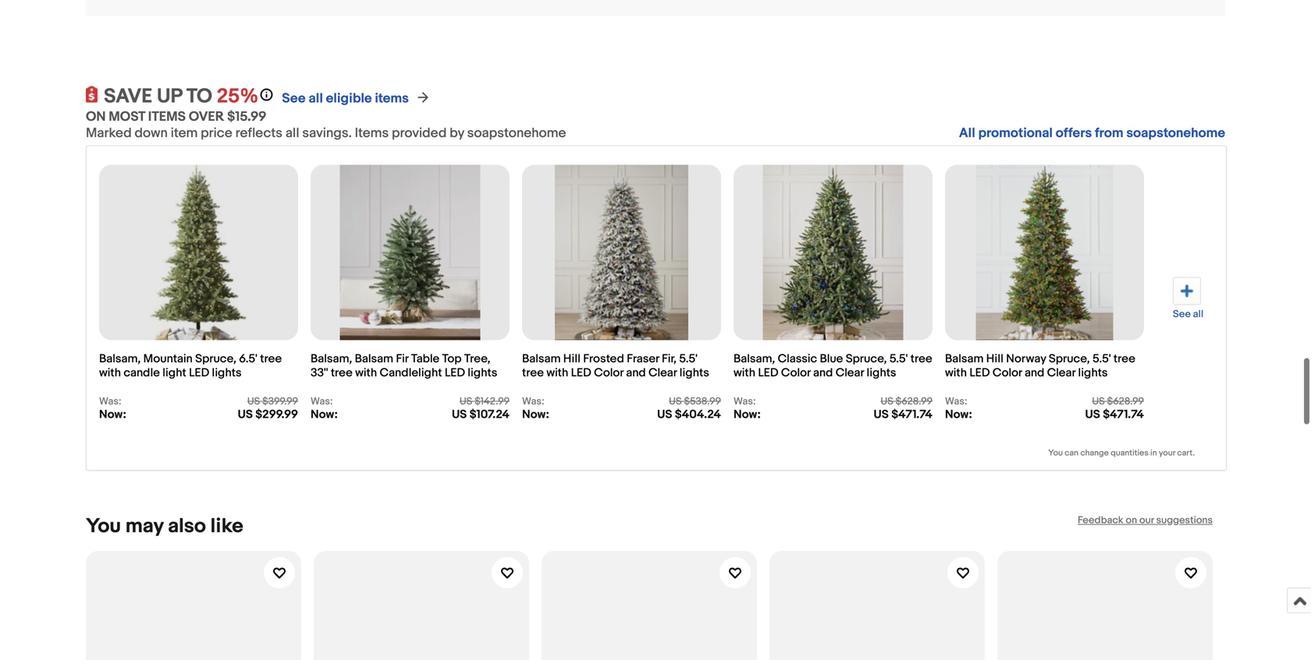 Task type: vqa. For each thing, say whether or not it's contained in the screenshot.


Task type: describe. For each thing, give the bounding box(es) containing it.
all for see all eligible items
[[309, 91, 323, 107]]

balsam, mountain spruce, 6.5' tree with candle light led lights link
[[99, 345, 298, 396]]

norway
[[1006, 352, 1046, 366]]

suggestions
[[1156, 515, 1213, 527]]

led inside balsam, classic blue spruce, 5.5' tree with led color and clear lights
[[758, 366, 778, 380]]

feedback
[[1078, 515, 1123, 527]]

5.5' for balsam,
[[889, 352, 908, 366]]

by
[[450, 125, 464, 142]]

$107.24
[[469, 408, 510, 422]]

may
[[125, 515, 163, 539]]

led inside balsam hill frosted fraser fir, 5.5' tree with led color and clear lights
[[571, 366, 591, 380]]

$399.99
[[262, 396, 298, 408]]

price
[[201, 125, 232, 142]]

fir,
[[662, 352, 677, 366]]

down
[[135, 125, 168, 142]]

provided
[[392, 125, 447, 142]]

item
[[171, 125, 198, 142]]

$15.99
[[227, 109, 266, 125]]

light
[[163, 366, 186, 380]]

$142.99
[[475, 396, 510, 408]]

was: for balsam, mountain spruce, 6.5' tree with candle light led lights
[[99, 396, 121, 408]]

in
[[1150, 449, 1157, 459]]

tree inside balsam hill frosted fraser fir, 5.5' tree with led color and clear lights
[[522, 366, 544, 380]]

save
[[104, 85, 152, 109]]

change
[[1080, 449, 1109, 459]]

on
[[86, 109, 106, 125]]

save up to 25%
[[104, 85, 259, 109]]

spruce, inside the "balsam, mountain spruce, 6.5' tree with candle light led lights"
[[195, 352, 236, 366]]

2 soapstonehome from the left
[[1126, 125, 1225, 142]]

5.5' for balsam
[[1093, 352, 1111, 366]]

now: for balsam, balsam fir table top tree, 33'' tree with candlelight led lights
[[311, 408, 338, 422]]

with inside balsam, balsam fir table top tree, 33'' tree with candlelight led lights
[[355, 366, 377, 380]]

33''
[[311, 366, 328, 380]]

offers
[[1056, 125, 1092, 142]]

all promotional offers from soapstonehome link
[[959, 125, 1225, 142]]

us $471.74 for balsam hill norway spruce, 5.5' tree with led color and clear lights
[[1085, 408, 1144, 422]]

us $399.99
[[247, 396, 298, 408]]

cart.
[[1177, 449, 1195, 459]]

clear for balsam
[[1047, 366, 1075, 380]]

promotional
[[978, 125, 1053, 142]]

now: for balsam, classic blue spruce, 5.5' tree with led color and clear lights
[[734, 408, 761, 422]]

balsam hill frosted fraser fir, 5.5' tree with led color and clear lights link
[[522, 345, 721, 396]]

now: for balsam, mountain spruce, 6.5' tree with candle light led lights
[[99, 408, 126, 422]]

led inside balsam, balsam fir table top tree, 33'' tree with candlelight led lights
[[445, 366, 465, 380]]

lights for balsam, classic blue spruce, 5.5' tree with led color and clear lights
[[867, 366, 896, 380]]

most
[[109, 109, 145, 125]]

all inside on most items over $15.99 marked down item price reflects all savings. items provided by soapstonehome
[[285, 125, 299, 142]]

now: for balsam hill frosted fraser fir, 5.5' tree with led color and clear lights
[[522, 408, 549, 422]]

your
[[1159, 449, 1175, 459]]

feedback on our suggestions link
[[1078, 515, 1213, 527]]

feedback on our suggestions
[[1078, 515, 1213, 527]]

from
[[1095, 125, 1123, 142]]

you may also like
[[86, 515, 243, 539]]

now: for balsam hill norway spruce, 5.5' tree with led color and clear lights
[[945, 408, 972, 422]]

balsam hill frosted fraser fir, 5.5' tree with led color and clear lights
[[522, 352, 709, 380]]

$404.24
[[675, 408, 721, 422]]

us $538.99
[[669, 396, 721, 408]]

you for you can change quantities in your cart.
[[1048, 449, 1063, 459]]

with inside the "balsam, mountain spruce, 6.5' tree with candle light led lights"
[[99, 366, 121, 380]]

color for balsam, classic blue spruce, 5.5' tree with led color and clear lights
[[781, 366, 811, 380]]

eligible
[[326, 91, 372, 107]]

balsam inside balsam, balsam fir table top tree, 33'' tree with candlelight led lights
[[355, 352, 393, 366]]

lights inside balsam hill frosted fraser fir, 5.5' tree with led color and clear lights
[[680, 366, 709, 380]]

see for see all eligible items
[[282, 91, 306, 107]]

you can change quantities in your cart.
[[1048, 449, 1195, 459]]

up
[[157, 85, 182, 109]]

candlelight
[[380, 366, 442, 380]]

mountain
[[143, 352, 193, 366]]

on
[[1126, 515, 1137, 527]]

balsam, for candle
[[99, 352, 141, 366]]

lights for balsam hill norway spruce, 5.5' tree with led color and clear lights
[[1078, 366, 1108, 380]]

balsam, for 33''
[[311, 352, 352, 366]]

fir
[[396, 352, 408, 366]]

$471.74 for balsam hill norway spruce, 5.5' tree with led color and clear lights
[[1103, 408, 1144, 422]]

all
[[959, 125, 975, 142]]

soapstonehome inside on most items over $15.99 marked down item price reflects all savings. items provided by soapstonehome
[[467, 125, 566, 142]]

hill for color
[[986, 352, 1003, 366]]

tree inside balsam, balsam fir table top tree, 33'' tree with candlelight led lights
[[331, 366, 353, 380]]

us $142.99
[[460, 396, 510, 408]]

balsam, mountain spruce, 6.5' tree with candle light led lights
[[99, 352, 282, 380]]

all promotional offers from soapstonehome
[[959, 125, 1225, 142]]

items
[[375, 91, 409, 107]]

table
[[411, 352, 439, 366]]

balsam, classic blue spruce, 5.5' tree with led color and clear lights
[[734, 352, 932, 380]]

$471.74 for balsam, classic blue spruce, 5.5' tree with led color and clear lights
[[891, 408, 933, 422]]

balsam hill norway spruce, 5.5' tree with led color and clear lights
[[945, 352, 1135, 380]]

balsam, for with
[[734, 352, 775, 366]]

was: for balsam hill frosted fraser fir, 5.5' tree with led color and clear lights
[[522, 396, 544, 408]]

balsam, balsam fir table top tree, 33'' tree with candlelight led lights link
[[311, 345, 510, 396]]

tree inside the "balsam, mountain spruce, 6.5' tree with candle light led lights"
[[260, 352, 282, 366]]

you for you may also like
[[86, 515, 121, 539]]

$628.99 for balsam, classic blue spruce, 5.5' tree with led color and clear lights
[[896, 396, 933, 408]]

us $299.99
[[238, 408, 298, 422]]

clear for balsam,
[[836, 366, 864, 380]]



Task type: locate. For each thing, give the bounding box(es) containing it.
balsam, inside balsam, balsam fir table top tree, 33'' tree with candlelight led lights
[[311, 352, 352, 366]]

1 led from the left
[[189, 366, 209, 380]]

with left fir
[[355, 366, 377, 380]]

0 horizontal spatial soapstonehome
[[467, 125, 566, 142]]

fraser
[[627, 352, 659, 366]]

top
[[442, 352, 462, 366]]

25%
[[217, 85, 259, 109]]

$628.99
[[896, 396, 933, 408], [1107, 396, 1144, 408]]

1 horizontal spatial hill
[[986, 352, 1003, 366]]

balsam, left 'mountain'
[[99, 352, 141, 366]]

1 spruce, from the left
[[195, 352, 236, 366]]

0 vertical spatial see
[[282, 91, 306, 107]]

2 horizontal spatial and
[[1025, 366, 1044, 380]]

clear right norway
[[1047, 366, 1075, 380]]

also
[[168, 515, 206, 539]]

2 5.5' from the left
[[889, 352, 908, 366]]

see for see all
[[1173, 309, 1191, 321]]

4 lights from the left
[[867, 366, 896, 380]]

5.5' right blue
[[889, 352, 908, 366]]

3 balsam from the left
[[945, 352, 984, 366]]

5 led from the left
[[970, 366, 990, 380]]

5.5'
[[679, 352, 698, 366], [889, 352, 908, 366], [1093, 352, 1111, 366]]

1 horizontal spatial $628.99
[[1107, 396, 1144, 408]]

lights right light
[[212, 366, 242, 380]]

5.5' right norway
[[1093, 352, 1111, 366]]

0 horizontal spatial you
[[86, 515, 121, 539]]

us $107.24
[[452, 408, 510, 422]]

2 spruce, from the left
[[846, 352, 887, 366]]

0 horizontal spatial see
[[282, 91, 306, 107]]

4 was: from the left
[[734, 396, 756, 408]]

2 horizontal spatial all
[[1193, 309, 1203, 321]]

to
[[186, 85, 212, 109]]

balsam, left classic
[[734, 352, 775, 366]]

1 horizontal spatial 5.5'
[[889, 352, 908, 366]]

balsam inside balsam hill norway spruce, 5.5' tree with led color and clear lights
[[945, 352, 984, 366]]

was:
[[99, 396, 121, 408], [311, 396, 333, 408], [522, 396, 544, 408], [734, 396, 756, 408], [945, 396, 967, 408]]

2 hill from the left
[[986, 352, 1003, 366]]

2 horizontal spatial 5.5'
[[1093, 352, 1111, 366]]

balsam, inside balsam, classic blue spruce, 5.5' tree with led color and clear lights
[[734, 352, 775, 366]]

1 vertical spatial you
[[86, 515, 121, 539]]

clear inside balsam, classic blue spruce, 5.5' tree with led color and clear lights
[[836, 366, 864, 380]]

see
[[282, 91, 306, 107], [1173, 309, 1191, 321]]

1 horizontal spatial clear
[[836, 366, 864, 380]]

1 soapstonehome from the left
[[467, 125, 566, 142]]

2 horizontal spatial spruce,
[[1049, 352, 1090, 366]]

2 $628.99 from the left
[[1107, 396, 1144, 408]]

5.5' right fir, at the right bottom of the page
[[679, 352, 698, 366]]

2 horizontal spatial clear
[[1047, 366, 1075, 380]]

and inside balsam hill norway spruce, 5.5' tree with led color and clear lights
[[1025, 366, 1044, 380]]

3 now: from the left
[[522, 408, 549, 422]]

candle
[[124, 366, 160, 380]]

balsam left frosted
[[522, 352, 561, 366]]

was: for balsam hill norway spruce, 5.5' tree with led color and clear lights
[[945, 396, 967, 408]]

spruce, right norway
[[1049, 352, 1090, 366]]

hill left norway
[[986, 352, 1003, 366]]

1 color from the left
[[594, 366, 623, 380]]

soapstonehome right from
[[1126, 125, 1225, 142]]

blue
[[820, 352, 843, 366]]

0 horizontal spatial all
[[285, 125, 299, 142]]

balsam for balsam hill norway spruce, 5.5' tree with led color and clear lights
[[945, 352, 984, 366]]

1 us $471.74 from the left
[[874, 408, 933, 422]]

0 horizontal spatial $628.99
[[896, 396, 933, 408]]

frosted
[[583, 352, 624, 366]]

0 vertical spatial you
[[1048, 449, 1063, 459]]

spruce, left 6.5'
[[195, 352, 236, 366]]

clear inside balsam hill frosted fraser fir, 5.5' tree with led color and clear lights
[[648, 366, 677, 380]]

tree inside balsam, classic blue spruce, 5.5' tree with led color and clear lights
[[911, 352, 932, 366]]

you
[[1048, 449, 1063, 459], [86, 515, 121, 539]]

5 now: from the left
[[945, 408, 972, 422]]

clear up us $538.99
[[648, 366, 677, 380]]

tree,
[[464, 352, 490, 366]]

lights inside the "balsam, mountain spruce, 6.5' tree with candle light led lights"
[[212, 366, 242, 380]]

hill inside balsam hill frosted fraser fir, 5.5' tree with led color and clear lights
[[563, 352, 580, 366]]

balsam
[[355, 352, 393, 366], [522, 352, 561, 366], [945, 352, 984, 366]]

0 horizontal spatial us $628.99
[[881, 396, 933, 408]]

and for balsam, classic blue spruce, 5.5' tree with led color and clear lights
[[813, 366, 833, 380]]

2 and from the left
[[813, 366, 833, 380]]

1 clear from the left
[[648, 366, 677, 380]]

and inside balsam, classic blue spruce, 5.5' tree with led color and clear lights
[[813, 366, 833, 380]]

1 with from the left
[[99, 366, 121, 380]]

spruce, for balsam hill norway spruce, 5.5' tree with led color and clear lights
[[1049, 352, 1090, 366]]

0 horizontal spatial spruce,
[[195, 352, 236, 366]]

1 horizontal spatial balsam
[[522, 352, 561, 366]]

3 clear from the left
[[1047, 366, 1075, 380]]

5.5' inside balsam hill frosted fraser fir, 5.5' tree with led color and clear lights
[[679, 352, 698, 366]]

lights for balsam, balsam fir table top tree, 33'' tree with candlelight led lights
[[468, 366, 497, 380]]

spruce, inside balsam, classic blue spruce, 5.5' tree with led color and clear lights
[[846, 352, 887, 366]]

us $628.99
[[881, 396, 933, 408], [1092, 396, 1144, 408]]

hill left frosted
[[563, 352, 580, 366]]

2 balsam, from the left
[[311, 352, 352, 366]]

0 horizontal spatial $471.74
[[891, 408, 933, 422]]

can
[[1065, 449, 1079, 459]]

color inside balsam, classic blue spruce, 5.5' tree with led color and clear lights
[[781, 366, 811, 380]]

classic
[[778, 352, 817, 366]]

1 horizontal spatial $471.74
[[1103, 408, 1144, 422]]

items
[[148, 109, 186, 125]]

3 with from the left
[[546, 366, 568, 380]]

3 and from the left
[[1025, 366, 1044, 380]]

hill for led
[[563, 352, 580, 366]]

with left frosted
[[546, 366, 568, 380]]

2 horizontal spatial balsam,
[[734, 352, 775, 366]]

soapstonehome
[[467, 125, 566, 142], [1126, 125, 1225, 142]]

1 balsam, from the left
[[99, 352, 141, 366]]

balsam inside balsam hill frosted fraser fir, 5.5' tree with led color and clear lights
[[522, 352, 561, 366]]

on most items over $15.99 marked down item price reflects all savings. items provided by soapstonehome
[[86, 109, 566, 142]]

0 horizontal spatial color
[[594, 366, 623, 380]]

1 vertical spatial all
[[285, 125, 299, 142]]

6.5'
[[239, 352, 257, 366]]

color inside balsam hill frosted fraser fir, 5.5' tree with led color and clear lights
[[594, 366, 623, 380]]

with
[[99, 366, 121, 380], [355, 366, 377, 380], [546, 366, 568, 380], [734, 366, 755, 380], [945, 366, 967, 380]]

0 horizontal spatial 5.5'
[[679, 352, 698, 366]]

balsam, inside the "balsam, mountain spruce, 6.5' tree with candle light led lights"
[[99, 352, 141, 366]]

lights up "us $142.99"
[[468, 366, 497, 380]]

2 horizontal spatial color
[[993, 366, 1022, 380]]

3 spruce, from the left
[[1049, 352, 1090, 366]]

spruce, right blue
[[846, 352, 887, 366]]

1 horizontal spatial color
[[781, 366, 811, 380]]

led left fraser
[[571, 366, 591, 380]]

4 now: from the left
[[734, 408, 761, 422]]

color for balsam hill norway spruce, 5.5' tree with led color and clear lights
[[993, 366, 1022, 380]]

0 horizontal spatial and
[[626, 366, 646, 380]]

led
[[189, 366, 209, 380], [445, 366, 465, 380], [571, 366, 591, 380], [758, 366, 778, 380], [970, 366, 990, 380]]

led right table on the left of the page
[[445, 366, 465, 380]]

with inside balsam, classic blue spruce, 5.5' tree with led color and clear lights
[[734, 366, 755, 380]]

5.5' inside balsam, classic blue spruce, 5.5' tree with led color and clear lights
[[889, 352, 908, 366]]

1 and from the left
[[626, 366, 646, 380]]

5.5' inside balsam hill norway spruce, 5.5' tree with led color and clear lights
[[1093, 352, 1111, 366]]

us $628.99 for balsam, classic blue spruce, 5.5' tree with led color and clear lights
[[881, 396, 933, 408]]

spruce, for balsam, classic blue spruce, 5.5' tree with led color and clear lights
[[846, 352, 887, 366]]

2 color from the left
[[781, 366, 811, 380]]

list
[[86, 539, 1225, 661]]

with left norway
[[945, 366, 967, 380]]

see all link
[[1173, 277, 1203, 321]]

4 led from the left
[[758, 366, 778, 380]]

1 lights from the left
[[212, 366, 242, 380]]

with left classic
[[734, 366, 755, 380]]

1 now: from the left
[[99, 408, 126, 422]]

lights right norway
[[1078, 366, 1108, 380]]

and inside balsam hill frosted fraser fir, 5.5' tree with led color and clear lights
[[626, 366, 646, 380]]

$628.99 for balsam hill norway spruce, 5.5' tree with led color and clear lights
[[1107, 396, 1144, 408]]

2 vertical spatial all
[[1193, 309, 1203, 321]]

1 balsam from the left
[[355, 352, 393, 366]]

spruce, inside balsam hill norway spruce, 5.5' tree with led color and clear lights
[[1049, 352, 1090, 366]]

color
[[594, 366, 623, 380], [781, 366, 811, 380], [993, 366, 1022, 380]]

5 with from the left
[[945, 366, 967, 380]]

lights inside balsam, balsam fir table top tree, 33'' tree with candlelight led lights
[[468, 366, 497, 380]]

3 lights from the left
[[680, 366, 709, 380]]

tree
[[260, 352, 282, 366], [911, 352, 932, 366], [1114, 352, 1135, 366], [331, 366, 353, 380], [522, 366, 544, 380]]

3 was: from the left
[[522, 396, 544, 408]]

all for see all
[[1193, 309, 1203, 321]]

now:
[[99, 408, 126, 422], [311, 408, 338, 422], [522, 408, 549, 422], [734, 408, 761, 422], [945, 408, 972, 422]]

2 with from the left
[[355, 366, 377, 380]]

2 lights from the left
[[468, 366, 497, 380]]

lights inside balsam, classic blue spruce, 5.5' tree with led color and clear lights
[[867, 366, 896, 380]]

led left norway
[[970, 366, 990, 380]]

over
[[189, 109, 224, 125]]

savings.
[[302, 125, 352, 142]]

lights right blue
[[867, 366, 896, 380]]

tree inside balsam hill norway spruce, 5.5' tree with led color and clear lights
[[1114, 352, 1135, 366]]

0 horizontal spatial us $471.74
[[874, 408, 933, 422]]

2 was: from the left
[[311, 396, 333, 408]]

you left may
[[86, 515, 121, 539]]

was: for balsam, classic blue spruce, 5.5' tree with led color and clear lights
[[734, 396, 756, 408]]

1 5.5' from the left
[[679, 352, 698, 366]]

see all eligible items
[[282, 91, 409, 107]]

2 horizontal spatial balsam
[[945, 352, 984, 366]]

lights inside balsam hill norway spruce, 5.5' tree with led color and clear lights
[[1078, 366, 1108, 380]]

balsam left fir
[[355, 352, 393, 366]]

0 horizontal spatial balsam
[[355, 352, 393, 366]]

see all eligible items link
[[282, 91, 409, 107]]

led right light
[[189, 366, 209, 380]]

$538.99
[[684, 396, 721, 408]]

2 led from the left
[[445, 366, 465, 380]]

balsam,
[[99, 352, 141, 366], [311, 352, 352, 366], [734, 352, 775, 366]]

2 now: from the left
[[311, 408, 338, 422]]

led inside the "balsam, mountain spruce, 6.5' tree with candle light led lights"
[[189, 366, 209, 380]]

and
[[626, 366, 646, 380], [813, 366, 833, 380], [1025, 366, 1044, 380]]

led inside balsam hill norway spruce, 5.5' tree with led color and clear lights
[[970, 366, 990, 380]]

1 horizontal spatial you
[[1048, 449, 1063, 459]]

2 $471.74 from the left
[[1103, 408, 1144, 422]]

1 horizontal spatial soapstonehome
[[1126, 125, 1225, 142]]

4 with from the left
[[734, 366, 755, 380]]

1 horizontal spatial all
[[309, 91, 323, 107]]

5 lights from the left
[[1078, 366, 1108, 380]]

3 led from the left
[[571, 366, 591, 380]]

with left candle
[[99, 366, 121, 380]]

hill
[[563, 352, 580, 366], [986, 352, 1003, 366]]

like
[[210, 515, 243, 539]]

1 vertical spatial see
[[1173, 309, 1191, 321]]

0 horizontal spatial balsam,
[[99, 352, 141, 366]]

0 horizontal spatial clear
[[648, 366, 677, 380]]

balsam left norway
[[945, 352, 984, 366]]

0 vertical spatial all
[[309, 91, 323, 107]]

balsam for balsam hill frosted fraser fir, 5.5' tree with led color and clear lights
[[522, 352, 561, 366]]

all
[[309, 91, 323, 107], [285, 125, 299, 142], [1193, 309, 1203, 321]]

lights
[[212, 366, 242, 380], [468, 366, 497, 380], [680, 366, 709, 380], [867, 366, 896, 380], [1078, 366, 1108, 380]]

2 us $628.99 from the left
[[1092, 396, 1144, 408]]

hill inside balsam hill norway spruce, 5.5' tree with led color and clear lights
[[986, 352, 1003, 366]]

1 was: from the left
[[99, 396, 121, 408]]

$471.74
[[891, 408, 933, 422], [1103, 408, 1144, 422]]

balsam, balsam fir table top tree, 33'' tree with candlelight led lights
[[311, 352, 497, 380]]

1 horizontal spatial balsam,
[[311, 352, 352, 366]]

us $404.24
[[657, 408, 721, 422]]

1 us $628.99 from the left
[[881, 396, 933, 408]]

was: for balsam, balsam fir table top tree, 33'' tree with candlelight led lights
[[311, 396, 333, 408]]

1 $628.99 from the left
[[896, 396, 933, 408]]

color inside balsam hill norway spruce, 5.5' tree with led color and clear lights
[[993, 366, 1022, 380]]

3 color from the left
[[993, 366, 1022, 380]]

spruce,
[[195, 352, 236, 366], [846, 352, 887, 366], [1049, 352, 1090, 366]]

balsam, left fir
[[311, 352, 352, 366]]

soapstonehome right by
[[467, 125, 566, 142]]

2 us $471.74 from the left
[[1085, 408, 1144, 422]]

quantities
[[1111, 449, 1149, 459]]

and for balsam hill norway spruce, 5.5' tree with led color and clear lights
[[1025, 366, 1044, 380]]

1 horizontal spatial see
[[1173, 309, 1191, 321]]

balsam hill norway spruce, 5.5' tree with led color and clear lights link
[[945, 345, 1144, 396]]

$299.99
[[255, 408, 298, 422]]

1 hill from the left
[[563, 352, 580, 366]]

marked
[[86, 125, 132, 142]]

1 $471.74 from the left
[[891, 408, 933, 422]]

3 balsam, from the left
[[734, 352, 775, 366]]

clear inside balsam hill norway spruce, 5.5' tree with led color and clear lights
[[1047, 366, 1075, 380]]

us $471.74 for balsam, classic blue spruce, 5.5' tree with led color and clear lights
[[874, 408, 933, 422]]

1 horizontal spatial and
[[813, 366, 833, 380]]

with inside balsam hill frosted fraser fir, 5.5' tree with led color and clear lights
[[546, 366, 568, 380]]

us $471.74
[[874, 408, 933, 422], [1085, 408, 1144, 422]]

3 5.5' from the left
[[1093, 352, 1111, 366]]

clear right classic
[[836, 366, 864, 380]]

us $628.99 for balsam hill norway spruce, 5.5' tree with led color and clear lights
[[1092, 396, 1144, 408]]

us
[[247, 396, 260, 408], [460, 396, 472, 408], [669, 396, 682, 408], [881, 396, 893, 408], [1092, 396, 1105, 408], [238, 408, 253, 422], [452, 408, 467, 422], [657, 408, 672, 422], [874, 408, 889, 422], [1085, 408, 1100, 422]]

you left can
[[1048, 449, 1063, 459]]

clear
[[648, 366, 677, 380], [836, 366, 864, 380], [1047, 366, 1075, 380]]

lights up us $538.99
[[680, 366, 709, 380]]

5 was: from the left
[[945, 396, 967, 408]]

our
[[1139, 515, 1154, 527]]

2 balsam from the left
[[522, 352, 561, 366]]

1 horizontal spatial us $628.99
[[1092, 396, 1144, 408]]

2 clear from the left
[[836, 366, 864, 380]]

1 horizontal spatial us $471.74
[[1085, 408, 1144, 422]]

reflects
[[235, 125, 282, 142]]

balsam, classic blue spruce, 5.5' tree with led color and clear lights link
[[734, 345, 933, 396]]

1 horizontal spatial spruce,
[[846, 352, 887, 366]]

with inside balsam hill norway spruce, 5.5' tree with led color and clear lights
[[945, 366, 967, 380]]

led left blue
[[758, 366, 778, 380]]

0 horizontal spatial hill
[[563, 352, 580, 366]]

see all
[[1173, 309, 1203, 321]]

items
[[355, 125, 389, 142]]



